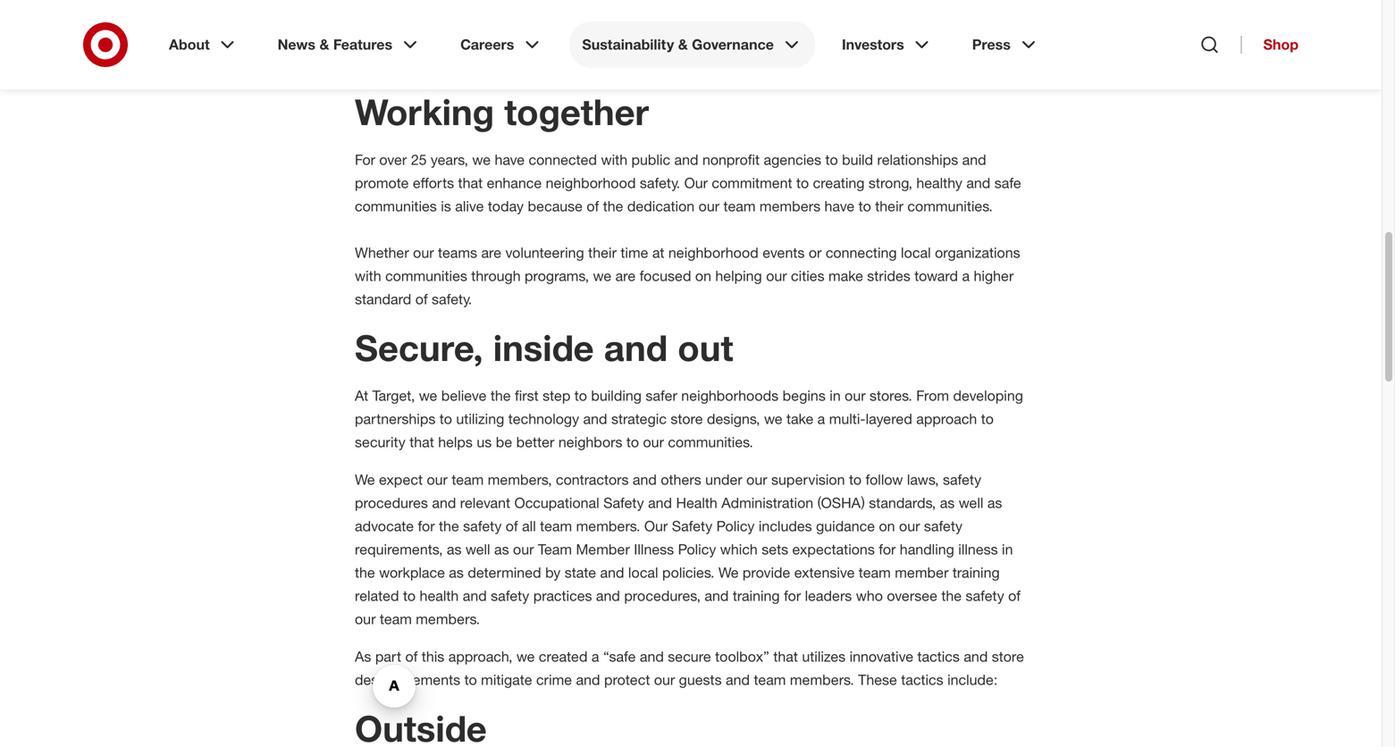 Task type: describe. For each thing, give the bounding box(es) containing it.
neighborhood inside the for over 25 years, we have connected with public and nonprofit agencies to build relationships and promote efforts that enhance neighborhood safety. our commitment to creating strong, healthy and safe communities is alive today because of the dedication our team members have to their communities.
[[546, 174, 636, 192]]

procedures,
[[624, 587, 701, 605]]

expectations
[[792, 541, 875, 558]]

enhance
[[487, 174, 542, 192]]

and up building
[[604, 326, 668, 370]]

and left the safe
[[967, 174, 991, 192]]

investors
[[842, 36, 904, 53]]

building
[[591, 387, 642, 404]]

approach,
[[448, 648, 513, 665]]

safety down 'relevant'
[[463, 517, 502, 535]]

local inside the we expect our team members, contractors and others under our supervision to follow laws, safety procedures and relevant occupational safety and health administration (osha) standards, as well as advocate for the safety of all team members. our safety policy includes guidance on our safety requirements, as well as our team member illness policy which sets expectations for handling illness in the workplace as determined by state and local policies. we provide extensive team member training related to health and safety practices and procedures, and training for leaders who oversee the safety of our team members.
[[628, 564, 658, 581]]

volunteering
[[505, 244, 584, 261]]

requirements,
[[355, 541, 443, 558]]

connecting
[[826, 244, 897, 261]]

at
[[652, 244, 665, 261]]

occupational
[[514, 494, 599, 512]]

whether
[[355, 244, 409, 261]]

we expect our team members, contractors and others under our supervision to follow laws, safety procedures and relevant occupational safety and health administration (osha) standards, as well as advocate for the safety of all team members. our safety policy includes guidance on our safety requirements, as well as our team member illness policy which sets expectations for handling illness in the workplace as determined by state and local policies. we provide extensive team member training related to health and safety practices and procedures, and training for leaders who oversee the safety of our team members.
[[355, 471, 1021, 628]]

the inside the for over 25 years, we have connected with public and nonprofit agencies to build relationships and promote efforts that enhance neighborhood safety. our commitment to creating strong, healthy and safe communities is alive today because of the dedication our team members have to their communities.
[[603, 197, 623, 215]]

stores.
[[870, 387, 912, 404]]

0 vertical spatial members.
[[576, 517, 640, 535]]

secure, inside and out
[[355, 326, 733, 370]]

utilizes
[[802, 648, 846, 665]]

this
[[422, 648, 445, 665]]

today
[[488, 197, 524, 215]]

& for features
[[320, 36, 329, 53]]

state
[[565, 564, 596, 581]]

to down workplace
[[403, 587, 416, 605]]

shop
[[1264, 36, 1299, 53]]

take
[[787, 410, 814, 428]]

1 horizontal spatial training
[[953, 564, 1000, 581]]

members,
[[488, 471, 552, 488]]

we right target, on the bottom left of page
[[419, 387, 437, 404]]

our inside the for over 25 years, we have connected with public and nonprofit agencies to build relationships and promote efforts that enhance neighborhood safety. our commitment to creating strong, healthy and safe communities is alive today because of the dedication our team members have to their communities.
[[684, 174, 708, 192]]

their inside the for over 25 years, we have connected with public and nonprofit agencies to build relationships and promote efforts that enhance neighborhood safety. our commitment to creating strong, healthy and safe communities is alive today because of the dedication our team members have to their communities.
[[875, 197, 904, 215]]

in inside the we expect our team members, contractors and others under our supervision to follow laws, safety procedures and relevant occupational safety and health administration (osha) standards, as well as advocate for the safety of all team members. our safety policy includes guidance on our safety requirements, as well as our team member illness policy which sets expectations for handling illness in the workplace as determined by state and local policies. we provide extensive team member training related to health and safety practices and procedures, and training for leaders who oversee the safety of our team members.
[[1002, 541, 1013, 558]]

and down policies.
[[705, 587, 729, 605]]

first
[[515, 387, 539, 404]]

that inside as part of this approach, we created a "safe and secure toolbox" that utilizes innovative tactics and store design elements to mitigate crime and protect our guests and team members. these tactics include:
[[773, 648, 798, 665]]

members. inside as part of this approach, we created a "safe and secure toolbox" that utilizes innovative tactics and store design elements to mitigate crime and protect our guests and team members. these tactics include:
[[790, 671, 854, 689]]

about link
[[156, 21, 251, 68]]

policies.
[[662, 564, 715, 581]]

news & features
[[278, 36, 392, 53]]

us
[[477, 433, 492, 451]]

1 vertical spatial are
[[615, 267, 636, 285]]

believe
[[441, 387, 487, 404]]

their inside "whether our teams are volunteering their time at neighborhood events or connecting local organizations with communities through programs, we are focused on helping our cities make strides toward a higher standard of safety."
[[588, 244, 617, 261]]

who
[[856, 587, 883, 605]]

features
[[333, 36, 392, 53]]

team inside as part of this approach, we created a "safe and secure toolbox" that utilizes innovative tactics and store design elements to mitigate crime and protect our guests and team members. these tactics include:
[[754, 671, 786, 689]]

of inside the for over 25 years, we have connected with public and nonprofit agencies to build relationships and promote efforts that enhance neighborhood safety. our commitment to creating strong, healthy and safe communities is alive today because of the dedication our team members have to their communities.
[[587, 197, 599, 215]]

store inside as part of this approach, we created a "safe and secure toolbox" that utilizes innovative tactics and store design elements to mitigate crime and protect our guests and team members. these tactics include:
[[992, 648, 1024, 665]]

and right public
[[674, 151, 699, 168]]

at
[[355, 387, 368, 404]]

cities
[[791, 267, 825, 285]]

0 vertical spatial are
[[481, 244, 501, 261]]

created
[[539, 648, 588, 665]]

safety down illness
[[966, 587, 1004, 605]]

member
[[895, 564, 949, 581]]

make
[[829, 267, 863, 285]]

better
[[516, 433, 555, 451]]

time
[[621, 244, 648, 261]]

working
[[355, 90, 494, 134]]

handling
[[900, 541, 955, 558]]

designs,
[[707, 410, 760, 428]]

safer
[[646, 387, 677, 404]]

for over 25 years, we have connected with public and nonprofit agencies to build relationships and promote efforts that enhance neighborhood safety. our commitment to creating strong, healthy and safe communities is alive today because of the dedication our team members have to their communities.
[[355, 151, 1021, 215]]

that inside the for over 25 years, we have connected with public and nonprofit agencies to build relationships and promote efforts that enhance neighborhood safety. our commitment to creating strong, healthy and safe communities is alive today because of the dedication our team members have to their communities.
[[458, 174, 483, 192]]

step
[[543, 387, 571, 404]]

safety up handling at the right of the page
[[924, 517, 963, 535]]

communities inside the for over 25 years, we have connected with public and nonprofit agencies to build relationships and promote efforts that enhance neighborhood safety. our commitment to creating strong, healthy and safe communities is alive today because of the dedication our team members have to their communities.
[[355, 197, 437, 215]]

include:
[[948, 671, 998, 689]]

0 horizontal spatial safety
[[603, 494, 644, 512]]

1 horizontal spatial well
[[959, 494, 984, 512]]

relevant
[[460, 494, 510, 512]]

strong,
[[869, 174, 913, 192]]

governance
[[692, 36, 774, 53]]

in inside the at target, we believe the first step to building safer neighborhoods begins in our stores. from developing partnerships to utilizing technology and strategic store designs, we take a multi-layered approach to security that helps us be better neighbors to our communities.
[[830, 387, 841, 404]]

approach
[[916, 410, 977, 428]]

to up helps
[[440, 410, 452, 428]]

team up 'relevant'
[[452, 471, 484, 488]]

to up (osha)
[[849, 471, 862, 488]]

our up multi-
[[845, 387, 866, 404]]

workplace
[[379, 564, 445, 581]]

these
[[858, 671, 897, 689]]

efforts
[[413, 174, 454, 192]]

shop link
[[1241, 36, 1299, 54]]

news
[[278, 36, 316, 53]]

and down toolbox"
[[726, 671, 750, 689]]

helping
[[715, 267, 762, 285]]

technology
[[508, 410, 579, 428]]

related
[[355, 587, 399, 605]]

our down related
[[355, 610, 376, 628]]

of inside "whether our teams are volunteering their time at neighborhood events or connecting local organizations with communities through programs, we are focused on helping our cities make strides toward a higher standard of safety."
[[415, 290, 428, 308]]

follow
[[866, 471, 903, 488]]

our inside as part of this approach, we created a "safe and secure toolbox" that utilizes innovative tactics and store design elements to mitigate crime and protect our guests and team members. these tactics include:
[[654, 671, 675, 689]]

under
[[705, 471, 743, 488]]

communities. inside the at target, we believe the first step to building safer neighborhoods begins in our stores. from developing partnerships to utilizing technology and strategic store designs, we take a multi-layered approach to security that helps us be better neighbors to our communities.
[[668, 433, 753, 451]]

our inside the we expect our team members, contractors and others under our supervision to follow laws, safety procedures and relevant occupational safety and health administration (osha) standards, as well as advocate for the safety of all team members. our safety policy includes guidance on our safety requirements, as well as our team member illness policy which sets expectations for handling illness in the workplace as determined by state and local policies. we provide extensive team member training related to health and safety practices and procedures, and training for leaders who oversee the safety of our team members.
[[644, 517, 668, 535]]

layered
[[866, 410, 912, 428]]

expect
[[379, 471, 423, 488]]

connected
[[529, 151, 597, 168]]

oversee
[[887, 587, 938, 605]]

crime
[[536, 671, 572, 689]]

to inside as part of this approach, we created a "safe and secure toolbox" that utilizes innovative tactics and store design elements to mitigate crime and protect our guests and team members. these tactics include:
[[464, 671, 477, 689]]

safety right laws,
[[943, 471, 982, 488]]

and up include:
[[964, 648, 988, 665]]

members
[[760, 197, 821, 215]]

1 vertical spatial training
[[733, 587, 780, 605]]

provide
[[743, 564, 790, 581]]

team inside the for over 25 years, we have connected with public and nonprofit agencies to build relationships and promote efforts that enhance neighborhood safety. our commitment to creating strong, healthy and safe communities is alive today because of the dedication our team members have to their communities.
[[724, 197, 756, 215]]

to down developing on the right bottom of page
[[981, 410, 994, 428]]

innovative
[[850, 648, 914, 665]]

careers
[[460, 36, 514, 53]]

and down state
[[596, 587, 620, 605]]

1 horizontal spatial safety
[[672, 517, 713, 535]]

our inside the for over 25 years, we have connected with public and nonprofit agencies to build relationships and promote efforts that enhance neighborhood safety. our commitment to creating strong, healthy and safe communities is alive today because of the dedication our team members have to their communities.
[[699, 197, 720, 215]]

years,
[[431, 151, 468, 168]]

begins
[[783, 387, 826, 404]]

through
[[471, 267, 521, 285]]

"safe
[[603, 648, 636, 665]]

partnerships
[[355, 410, 436, 428]]

1 vertical spatial policy
[[678, 541, 716, 558]]

safety down determined
[[491, 587, 529, 605]]

with inside the for over 25 years, we have connected with public and nonprofit agencies to build relationships and promote efforts that enhance neighborhood safety. our commitment to creating strong, healthy and safe communities is alive today because of the dedication our team members have to their communities.
[[601, 151, 628, 168]]

because
[[528, 197, 583, 215]]

helps
[[438, 433, 473, 451]]



Task type: locate. For each thing, give the bounding box(es) containing it.
of inside as part of this approach, we created a "safe and secure toolbox" that utilizes innovative tactics and store design elements to mitigate crime and protect our guests and team members. these tactics include:
[[405, 648, 418, 665]]

communities down the 'promote'
[[355, 197, 437, 215]]

as
[[355, 648, 371, 665]]

that left helps
[[410, 433, 434, 451]]

programs,
[[525, 267, 589, 285]]

agencies
[[764, 151, 822, 168]]

&
[[320, 36, 329, 53], [678, 36, 688, 53]]

our down the secure
[[654, 671, 675, 689]]

team down commitment
[[724, 197, 756, 215]]

0 horizontal spatial local
[[628, 564, 658, 581]]

for
[[418, 517, 435, 535], [879, 541, 896, 558], [784, 587, 801, 605]]

utilizing
[[456, 410, 504, 428]]

25
[[411, 151, 427, 168]]

our up illness
[[644, 517, 668, 535]]

0 horizontal spatial that
[[410, 433, 434, 451]]

training down illness
[[953, 564, 1000, 581]]

0 vertical spatial communities.
[[908, 197, 993, 215]]

the up related
[[355, 564, 375, 581]]

standards,
[[869, 494, 936, 512]]

guidance
[[816, 517, 875, 535]]

1 horizontal spatial that
[[458, 174, 483, 192]]

are down time
[[615, 267, 636, 285]]

2 vertical spatial that
[[773, 648, 798, 665]]

toward
[[915, 267, 958, 285]]

0 horizontal spatial a
[[592, 648, 599, 665]]

1 vertical spatial their
[[588, 244, 617, 261]]

0 vertical spatial on
[[695, 267, 711, 285]]

part
[[375, 648, 401, 665]]

0 vertical spatial training
[[953, 564, 1000, 581]]

1 & from the left
[[320, 36, 329, 53]]

members. up member
[[576, 517, 640, 535]]

and
[[674, 151, 699, 168], [962, 151, 986, 168], [967, 174, 991, 192], [604, 326, 668, 370], [583, 410, 607, 428], [633, 471, 657, 488], [432, 494, 456, 512], [648, 494, 672, 512], [600, 564, 624, 581], [463, 587, 487, 605], [596, 587, 620, 605], [705, 587, 729, 605], [640, 648, 664, 665], [964, 648, 988, 665], [576, 671, 600, 689], [726, 671, 750, 689]]

for down provide
[[784, 587, 801, 605]]

the inside the at target, we believe the first step to building safer neighborhoods begins in our stores. from developing partnerships to utilizing technology and strategic store designs, we take a multi-layered approach to security that helps us be better neighbors to our communities.
[[491, 387, 511, 404]]

team down related
[[380, 610, 412, 628]]

0 vertical spatial their
[[875, 197, 904, 215]]

store up include:
[[992, 648, 1024, 665]]

our down events
[[766, 267, 787, 285]]

our down standards,
[[899, 517, 920, 535]]

1 vertical spatial we
[[719, 564, 739, 581]]

determined
[[468, 564, 541, 581]]

1 vertical spatial with
[[355, 267, 381, 285]]

to down agencies
[[796, 174, 809, 192]]

to up creating
[[825, 151, 838, 168]]

our up the dedication
[[684, 174, 708, 192]]

and inside the at target, we believe the first step to building safer neighborhoods begins in our stores. from developing partnerships to utilizing technology and strategic store designs, we take a multi-layered approach to security that helps us be better neighbors to our communities.
[[583, 410, 607, 428]]

together
[[504, 90, 649, 134]]

2 horizontal spatial that
[[773, 648, 798, 665]]

1 horizontal spatial with
[[601, 151, 628, 168]]

have up enhance
[[495, 151, 525, 168]]

the up requirements,
[[439, 517, 459, 535]]

with left public
[[601, 151, 628, 168]]

to down strong,
[[859, 197, 871, 215]]

1 vertical spatial safety.
[[432, 290, 472, 308]]

2 vertical spatial for
[[784, 587, 801, 605]]

events
[[763, 244, 805, 261]]

safety
[[943, 471, 982, 488], [463, 517, 502, 535], [924, 517, 963, 535], [491, 587, 529, 605], [966, 587, 1004, 605]]

health
[[420, 587, 459, 605]]

whether our teams are volunteering their time at neighborhood events or connecting local organizations with communities through programs, we are focused on helping our cities make strides toward a higher standard of safety.
[[355, 244, 1020, 308]]

policy up policies.
[[678, 541, 716, 558]]

communities down teams
[[385, 267, 467, 285]]

neighborhood up helping in the right of the page
[[669, 244, 759, 261]]

on left helping in the right of the page
[[695, 267, 711, 285]]

store down the safer
[[671, 410, 703, 428]]

0 horizontal spatial with
[[355, 267, 381, 285]]

local inside "whether our teams are volunteering their time at neighborhood events or connecting local organizations with communities through programs, we are focused on helping our cities make strides toward a higher standard of safety."
[[901, 244, 931, 261]]

our up administration
[[747, 471, 767, 488]]

the left "first"
[[491, 387, 511, 404]]

1 vertical spatial our
[[644, 517, 668, 535]]

safety. inside the for over 25 years, we have connected with public and nonprofit agencies to build relationships and promote efforts that enhance neighborhood safety. our commitment to creating strong, healthy and safe communities is alive today because of the dedication our team members have to their communities.
[[640, 174, 680, 192]]

and left 'relevant'
[[432, 494, 456, 512]]

0 horizontal spatial our
[[644, 517, 668, 535]]

2 vertical spatial a
[[592, 648, 599, 665]]

& for governance
[[678, 36, 688, 53]]

members. down utilizes
[[790, 671, 854, 689]]

0 vertical spatial safety.
[[640, 174, 680, 192]]

1 horizontal spatial our
[[684, 174, 708, 192]]

illness
[[634, 541, 674, 558]]

that
[[458, 174, 483, 192], [410, 433, 434, 451], [773, 648, 798, 665]]

to down strategic
[[627, 433, 639, 451]]

0 vertical spatial local
[[901, 244, 931, 261]]

and down others
[[648, 494, 672, 512]]

1 horizontal spatial &
[[678, 36, 688, 53]]

1 vertical spatial a
[[818, 410, 825, 428]]

focused
[[640, 267, 691, 285]]

0 vertical spatial in
[[830, 387, 841, 404]]

a right take at bottom right
[[818, 410, 825, 428]]

2 horizontal spatial a
[[962, 267, 970, 285]]

1 vertical spatial communities
[[385, 267, 467, 285]]

1 vertical spatial neighborhood
[[669, 244, 759, 261]]

their left time
[[588, 244, 617, 261]]

protect
[[604, 671, 650, 689]]

& inside sustainability & governance link
[[678, 36, 688, 53]]

higher
[[974, 267, 1014, 285]]

well up determined
[[466, 541, 490, 558]]

members. down health
[[416, 610, 480, 628]]

0 vertical spatial we
[[355, 471, 375, 488]]

working together
[[355, 90, 649, 134]]

0 horizontal spatial members.
[[416, 610, 480, 628]]

1 vertical spatial communities.
[[668, 433, 753, 451]]

team down occupational
[[540, 517, 572, 535]]

sets
[[762, 541, 788, 558]]

all
[[522, 517, 536, 535]]

are up the through at the top left of the page
[[481, 244, 501, 261]]

2 horizontal spatial for
[[879, 541, 896, 558]]

tactics up include:
[[918, 648, 960, 665]]

2 vertical spatial members.
[[790, 671, 854, 689]]

well up illness
[[959, 494, 984, 512]]

a left "safe
[[592, 648, 599, 665]]

and right crime
[[576, 671, 600, 689]]

0 vertical spatial that
[[458, 174, 483, 192]]

0 vertical spatial tactics
[[918, 648, 960, 665]]

0 vertical spatial a
[[962, 267, 970, 285]]

communities inside "whether our teams are volunteering their time at neighborhood events or connecting local organizations with communities through programs, we are focused on helping our cities make strides toward a higher standard of safety."
[[385, 267, 467, 285]]

1 vertical spatial safety
[[672, 517, 713, 535]]

sustainability & governance
[[582, 36, 774, 53]]

safety. up the dedication
[[640, 174, 680, 192]]

over
[[379, 151, 407, 168]]

secure,
[[355, 326, 483, 370]]

security
[[355, 433, 406, 451]]

0 vertical spatial have
[[495, 151, 525, 168]]

1 vertical spatial members.
[[416, 610, 480, 628]]

with down whether
[[355, 267, 381, 285]]

a inside the at target, we believe the first step to building safer neighborhoods begins in our stores. from developing partnerships to utilizing technology and strategic store designs, we take a multi-layered approach to security that helps us be better neighbors to our communities.
[[818, 410, 825, 428]]

multi-
[[829, 410, 866, 428]]

0 horizontal spatial store
[[671, 410, 703, 428]]

we inside the for over 25 years, we have connected with public and nonprofit agencies to build relationships and promote efforts that enhance neighborhood safety. our commitment to creating strong, healthy and safe communities is alive today because of the dedication our team members have to their communities.
[[472, 151, 491, 168]]

sustainability & governance link
[[570, 21, 815, 68]]

team
[[538, 541, 572, 558]]

with inside "whether our teams are volunteering their time at neighborhood events or connecting local organizations with communities through programs, we are focused on helping our cities make strides toward a higher standard of safety."
[[355, 267, 381, 285]]

on down standards,
[[879, 517, 895, 535]]

extensive
[[794, 564, 855, 581]]

we inside as part of this approach, we created a "safe and secure toolbox" that utilizes innovative tactics and store design elements to mitigate crime and protect our guests and team members. these tactics include:
[[517, 648, 535, 665]]

we right the years,
[[472, 151, 491, 168]]

creating
[[813, 174, 865, 192]]

target,
[[372, 387, 415, 404]]

or
[[809, 244, 822, 261]]

relationships
[[877, 151, 958, 168]]

by
[[545, 564, 561, 581]]

1 horizontal spatial neighborhood
[[669, 244, 759, 261]]

on
[[695, 267, 711, 285], [879, 517, 895, 535]]

at target, we believe the first step to building safer neighborhoods begins in our stores. from developing partnerships to utilizing technology and strategic store designs, we take a multi-layered approach to security that helps us be better neighbors to our communities.
[[355, 387, 1023, 451]]

and right "safe
[[640, 648, 664, 665]]

0 horizontal spatial have
[[495, 151, 525, 168]]

0 horizontal spatial we
[[355, 471, 375, 488]]

local down illness
[[628, 564, 658, 581]]

we inside "whether our teams are volunteering their time at neighborhood events or connecting local organizations with communities through programs, we are focused on helping our cities make strides toward a higher standard of safety."
[[593, 267, 612, 285]]

our right the dedication
[[699, 197, 720, 215]]

safety down health
[[672, 517, 713, 535]]

0 horizontal spatial well
[[466, 541, 490, 558]]

out
[[678, 326, 733, 370]]

a inside as part of this approach, we created a "safe and secure toolbox" that utilizes innovative tactics and store design elements to mitigate crime and protect our guests and team members. these tactics include:
[[592, 648, 599, 665]]

we right programs,
[[593, 267, 612, 285]]

investors link
[[829, 21, 945, 68]]

strides
[[867, 267, 911, 285]]

press
[[972, 36, 1011, 53]]

1 horizontal spatial for
[[784, 587, 801, 605]]

team
[[724, 197, 756, 215], [452, 471, 484, 488], [540, 517, 572, 535], [859, 564, 891, 581], [380, 610, 412, 628], [754, 671, 786, 689]]

1 horizontal spatial in
[[1002, 541, 1013, 558]]

neighbors
[[558, 433, 623, 451]]

that inside the at target, we believe the first step to building safer neighborhoods begins in our stores. from developing partnerships to utilizing technology and strategic store designs, we take a multi-layered approach to security that helps us be better neighbors to our communities.
[[410, 433, 434, 451]]

1 horizontal spatial local
[[901, 244, 931, 261]]

safe
[[995, 174, 1021, 192]]

our left teams
[[413, 244, 434, 261]]

and right health
[[463, 587, 487, 605]]

1 horizontal spatial we
[[719, 564, 739, 581]]

neighborhoods
[[681, 387, 779, 404]]

neighborhood inside "whether our teams are volunteering their time at neighborhood events or connecting local organizations with communities through programs, we are focused on helping our cities make strides toward a higher standard of safety."
[[669, 244, 759, 261]]

the down member
[[942, 587, 962, 605]]

for left handling at the right of the page
[[879, 541, 896, 558]]

1 horizontal spatial are
[[615, 267, 636, 285]]

0 horizontal spatial training
[[733, 587, 780, 605]]

0 horizontal spatial safety.
[[432, 290, 472, 308]]

contractors
[[556, 471, 629, 488]]

training down provide
[[733, 587, 780, 605]]

1 horizontal spatial on
[[879, 517, 895, 535]]

that left utilizes
[[773, 648, 798, 665]]

0 vertical spatial with
[[601, 151, 628, 168]]

with
[[601, 151, 628, 168], [355, 267, 381, 285]]

0 horizontal spatial in
[[830, 387, 841, 404]]

communities. down designs,
[[668, 433, 753, 451]]

0 vertical spatial policy
[[717, 517, 755, 535]]

store inside the at target, we believe the first step to building safer neighborhoods begins in our stores. from developing partnerships to utilizing technology and strategic store designs, we take a multi-layered approach to security that helps us be better neighbors to our communities.
[[671, 410, 703, 428]]

0 vertical spatial well
[[959, 494, 984, 512]]

0 horizontal spatial neighborhood
[[546, 174, 636, 192]]

0 horizontal spatial their
[[588, 244, 617, 261]]

we down which
[[719, 564, 739, 581]]

and up healthy
[[962, 151, 986, 168]]

safety down contractors
[[603, 494, 644, 512]]

commitment
[[712, 174, 792, 192]]

teams
[[438, 244, 477, 261]]

to down approach,
[[464, 671, 477, 689]]

toolbox"
[[715, 648, 769, 665]]

illness
[[958, 541, 998, 558]]

from
[[916, 387, 949, 404]]

neighborhood down connected
[[546, 174, 636, 192]]

on inside the we expect our team members, contractors and others under our supervision to follow laws, safety procedures and relevant occupational safety and health administration (osha) standards, as well as advocate for the safety of all team members. our safety policy includes guidance on our safety requirements, as well as our team member illness policy which sets expectations for handling illness in the workplace as determined by state and local policies. we provide extensive team member training related to health and safety practices and procedures, and training for leaders who oversee the safety of our team members.
[[879, 517, 895, 535]]

1 horizontal spatial have
[[825, 197, 855, 215]]

in up multi-
[[830, 387, 841, 404]]

the
[[603, 197, 623, 215], [491, 387, 511, 404], [439, 517, 459, 535], [355, 564, 375, 581], [942, 587, 962, 605]]

2 & from the left
[[678, 36, 688, 53]]

0 horizontal spatial are
[[481, 244, 501, 261]]

0 vertical spatial neighborhood
[[546, 174, 636, 192]]

1 horizontal spatial communities.
[[908, 197, 993, 215]]

sustainability
[[582, 36, 674, 53]]

we up mitigate
[[517, 648, 535, 665]]

1 horizontal spatial safety.
[[640, 174, 680, 192]]

leaders
[[805, 587, 852, 605]]

that up the alive
[[458, 174, 483, 192]]

& inside news & features link
[[320, 36, 329, 53]]

have down creating
[[825, 197, 855, 215]]

and left others
[[633, 471, 657, 488]]

2 horizontal spatial members.
[[790, 671, 854, 689]]

advocate
[[355, 517, 414, 535]]

0 vertical spatial communities
[[355, 197, 437, 215]]

0 horizontal spatial for
[[418, 517, 435, 535]]

and down member
[[600, 564, 624, 581]]

& left governance
[[678, 36, 688, 53]]

and up neighbors
[[583, 410, 607, 428]]

0 vertical spatial store
[[671, 410, 703, 428]]

a inside "whether our teams are volunteering their time at neighborhood events or connecting local organizations with communities through programs, we are focused on helping our cities make strides toward a higher standard of safety."
[[962, 267, 970, 285]]

policy up which
[[717, 517, 755, 535]]

1 vertical spatial local
[[628, 564, 658, 581]]

about
[[169, 36, 210, 53]]

on inside "whether our teams are volunteering their time at neighborhood events or connecting local organizations with communities through programs, we are focused on helping our cities make strides toward a higher standard of safety."
[[695, 267, 711, 285]]

our down all
[[513, 541, 534, 558]]

communities. inside the for over 25 years, we have connected with public and nonprofit agencies to build relationships and promote efforts that enhance neighborhood safety. our commitment to creating strong, healthy and safe communities is alive today because of the dedication our team members have to their communities.
[[908, 197, 993, 215]]

safety. inside "whether our teams are volunteering their time at neighborhood events or connecting local organizations with communities through programs, we are focused on helping our cities make strides toward a higher standard of safety."
[[432, 290, 472, 308]]

1 vertical spatial have
[[825, 197, 855, 215]]

& right news
[[320, 36, 329, 53]]

to right step
[[575, 387, 587, 404]]

communities. down healthy
[[908, 197, 993, 215]]

1 vertical spatial well
[[466, 541, 490, 558]]

1 vertical spatial for
[[879, 541, 896, 558]]

strategic
[[611, 410, 667, 428]]

1 vertical spatial tactics
[[901, 671, 944, 689]]

their down strong,
[[875, 197, 904, 215]]

1 vertical spatial in
[[1002, 541, 1013, 558]]

we left take at bottom right
[[764, 410, 783, 428]]

training
[[953, 564, 1000, 581], [733, 587, 780, 605]]

well
[[959, 494, 984, 512], [466, 541, 490, 558]]

for up requirements,
[[418, 517, 435, 535]]

1 vertical spatial store
[[992, 648, 1024, 665]]

1 vertical spatial on
[[879, 517, 895, 535]]

0 vertical spatial for
[[418, 517, 435, 535]]

local up toward
[[901, 244, 931, 261]]

the left the dedication
[[603, 197, 623, 215]]

as part of this approach, we created a "safe and secure toolbox" that utilizes innovative tactics and store design elements to mitigate crime and protect our guests and team members. these tactics include:
[[355, 648, 1024, 689]]

1 vertical spatial that
[[410, 433, 434, 451]]

a down organizations
[[962, 267, 970, 285]]

our down strategic
[[643, 433, 664, 451]]

1 horizontal spatial members.
[[576, 517, 640, 535]]

administration
[[722, 494, 814, 512]]

1 horizontal spatial their
[[875, 197, 904, 215]]

team up who
[[859, 564, 891, 581]]

0 vertical spatial our
[[684, 174, 708, 192]]

our right expect at the left of the page
[[427, 471, 448, 488]]

we up 'procedures'
[[355, 471, 375, 488]]

practices
[[533, 587, 592, 605]]

0 horizontal spatial communities.
[[668, 433, 753, 451]]

careers link
[[448, 21, 555, 68]]

1 horizontal spatial a
[[818, 410, 825, 428]]

0 vertical spatial safety
[[603, 494, 644, 512]]

1 horizontal spatial store
[[992, 648, 1024, 665]]

laws,
[[907, 471, 939, 488]]

0 horizontal spatial on
[[695, 267, 711, 285]]

our
[[684, 174, 708, 192], [644, 517, 668, 535]]

0 horizontal spatial &
[[320, 36, 329, 53]]



Task type: vqa. For each thing, say whether or not it's contained in the screenshot.
bottom Structure,
no



